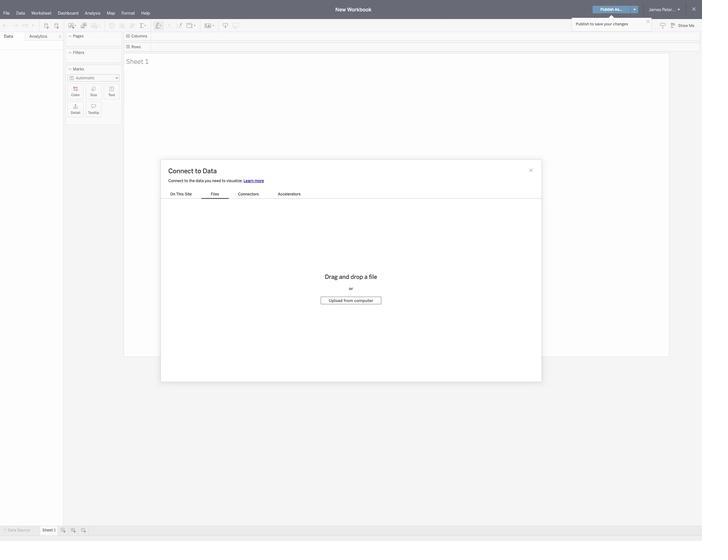 Task type: describe. For each thing, give the bounding box(es) containing it.
data left source at left bottom
[[8, 528, 16, 533]]

1 vertical spatial sheet 1
[[42, 528, 56, 533]]

collapse image
[[58, 35, 62, 38]]

connect for connect to data
[[168, 167, 194, 175]]

site
[[185, 192, 192, 196]]

on this site
[[170, 192, 192, 196]]

filters
[[73, 50, 84, 55]]

visualize.
[[227, 179, 243, 183]]

clear sheet image
[[91, 22, 101, 29]]

swap rows and columns image
[[109, 22, 115, 29]]

show me
[[679, 23, 695, 28]]

publish to save your changes
[[576, 22, 629, 26]]

drag
[[325, 274, 338, 281]]

need
[[212, 179, 221, 183]]

or
[[349, 286, 353, 291]]

worksheet
[[31, 11, 52, 16]]

source
[[17, 528, 30, 533]]

connect to the data you need to visualize. learn more
[[168, 179, 264, 183]]

connectors
[[238, 192, 259, 196]]

upload from computer button
[[321, 297, 382, 305]]

files
[[211, 192, 219, 196]]

drag and drop a file
[[325, 274, 377, 281]]

dashboard
[[58, 11, 79, 16]]

connect for connect to the data you need to visualize. learn more
[[168, 179, 184, 183]]

more
[[255, 179, 264, 183]]

show/hide cards image
[[204, 22, 215, 29]]

changes
[[614, 22, 629, 26]]

to use edit in desktop, save the workbook outside of personal space image
[[233, 22, 239, 29]]

help
[[141, 11, 150, 16]]

computer
[[354, 298, 374, 303]]

your
[[605, 22, 613, 26]]

new data source image
[[44, 22, 50, 29]]

you
[[205, 179, 211, 183]]

fit image
[[186, 22, 197, 29]]

analysis
[[85, 11, 101, 16]]

replay animation image
[[22, 22, 29, 29]]

0 horizontal spatial sheet
[[42, 528, 53, 533]]

sort ascending image
[[119, 22, 125, 29]]

close image
[[646, 18, 652, 24]]

file
[[369, 274, 377, 281]]

me
[[690, 23, 695, 28]]

tooltip
[[88, 111, 99, 115]]

on
[[170, 192, 175, 196]]

1 horizontal spatial sheet
[[126, 57, 144, 66]]

data guide image
[[660, 22, 667, 29]]

list box containing on this site
[[161, 191, 310, 199]]



Task type: vqa. For each thing, say whether or not it's contained in the screenshot.
Connect
yes



Task type: locate. For each thing, give the bounding box(es) containing it.
1 vertical spatial publish
[[576, 22, 590, 26]]

0 horizontal spatial 1
[[54, 528, 56, 533]]

format
[[122, 11, 135, 16]]

james peterson
[[649, 7, 680, 12]]

redo image
[[12, 22, 18, 29]]

data down undo icon
[[4, 34, 13, 39]]

marks
[[73, 67, 84, 71]]

sheet
[[126, 57, 144, 66], [42, 528, 53, 533]]

sheet right source at left bottom
[[42, 528, 53, 533]]

analytics
[[29, 34, 47, 39]]

1 vertical spatial 1
[[54, 528, 56, 533]]

publish
[[601, 7, 614, 12], [576, 22, 590, 26]]

publish as... button
[[593, 6, 631, 13]]

data source
[[8, 528, 30, 533]]

the
[[189, 179, 195, 183]]

list box
[[161, 191, 310, 199]]

a
[[365, 274, 368, 281]]

download image
[[223, 22, 229, 29]]

learn
[[244, 179, 254, 183]]

1
[[145, 57, 149, 66], [54, 528, 56, 533]]

to for the
[[185, 179, 188, 183]]

file
[[3, 11, 10, 16]]

peterson
[[663, 7, 680, 12]]

0 vertical spatial sheet 1
[[126, 57, 149, 66]]

totals image
[[139, 22, 147, 29]]

1 vertical spatial connect
[[168, 179, 184, 183]]

replay animation image
[[31, 23, 35, 27]]

map
[[107, 11, 115, 16]]

publish left as...
[[601, 7, 614, 12]]

0 vertical spatial connect
[[168, 167, 194, 175]]

sheet 1
[[126, 57, 149, 66], [42, 528, 56, 533]]

show labels image
[[166, 22, 172, 29]]

workbook
[[347, 7, 372, 13]]

columns
[[131, 34, 147, 38]]

publish left save
[[576, 22, 590, 26]]

accelerators
[[278, 192, 301, 196]]

connect
[[168, 167, 194, 175], [168, 179, 184, 183]]

publish for publish as...
[[601, 7, 614, 12]]

pause auto updates image
[[54, 22, 60, 29]]

0 vertical spatial 1
[[145, 57, 149, 66]]

1 horizontal spatial publish
[[601, 7, 614, 12]]

and
[[339, 274, 349, 281]]

data
[[16, 11, 25, 16], [4, 34, 13, 39], [203, 167, 217, 175], [8, 528, 16, 533]]

publish for publish to save your changes
[[576, 22, 590, 26]]

connect up on
[[168, 179, 184, 183]]

this
[[176, 192, 184, 196]]

format workbook image
[[176, 22, 183, 29]]

undo image
[[2, 22, 8, 29]]

1 down the columns
[[145, 57, 149, 66]]

upload from computer
[[329, 298, 374, 303]]

connect up the
[[168, 167, 194, 175]]

0 horizontal spatial publish
[[576, 22, 590, 26]]

sheet down rows
[[126, 57, 144, 66]]

show
[[679, 23, 689, 28]]

connect to data
[[168, 167, 217, 175]]

to for data
[[195, 167, 201, 175]]

0 vertical spatial sheet
[[126, 57, 144, 66]]

save
[[595, 22, 604, 26]]

show me button
[[669, 21, 701, 30]]

to up the data
[[195, 167, 201, 175]]

sheet 1 right source at left bottom
[[42, 528, 56, 533]]

sort descending image
[[129, 22, 136, 29]]

publish inside button
[[601, 7, 614, 12]]

publish as...
[[601, 7, 623, 12]]

data up the you
[[203, 167, 217, 175]]

to for save
[[591, 22, 595, 26]]

rows
[[131, 45, 141, 49]]

detail
[[71, 111, 80, 115]]

to
[[591, 22, 595, 26], [195, 167, 201, 175], [185, 179, 188, 183], [222, 179, 226, 183]]

from
[[344, 298, 353, 303]]

upload
[[329, 298, 343, 303]]

data
[[196, 179, 204, 183]]

0 horizontal spatial sheet 1
[[42, 528, 56, 533]]

1 connect from the top
[[168, 167, 194, 175]]

2 connect from the top
[[168, 179, 184, 183]]

1 horizontal spatial sheet 1
[[126, 57, 149, 66]]

to right need
[[222, 179, 226, 183]]

1 right source at left bottom
[[54, 528, 56, 533]]

0 vertical spatial publish
[[601, 7, 614, 12]]

to left the
[[185, 179, 188, 183]]

size
[[90, 93, 97, 97]]

james
[[649, 7, 662, 12]]

sheet 1 down rows
[[126, 57, 149, 66]]

1 vertical spatial sheet
[[42, 528, 53, 533]]

text
[[108, 93, 115, 97]]

learn more link
[[244, 179, 264, 183]]

data up replay animation icon
[[16, 11, 25, 16]]

pages
[[73, 34, 84, 38]]

duplicate image
[[81, 22, 87, 29]]

drop
[[351, 274, 363, 281]]

new
[[336, 7, 346, 13]]

1 horizontal spatial 1
[[145, 57, 149, 66]]

new worksheet image
[[68, 22, 77, 29]]

highlight image
[[155, 22, 162, 29]]

color
[[71, 93, 80, 97]]

to left save
[[591, 22, 595, 26]]

as...
[[615, 7, 623, 12]]

new workbook
[[336, 7, 372, 13]]



